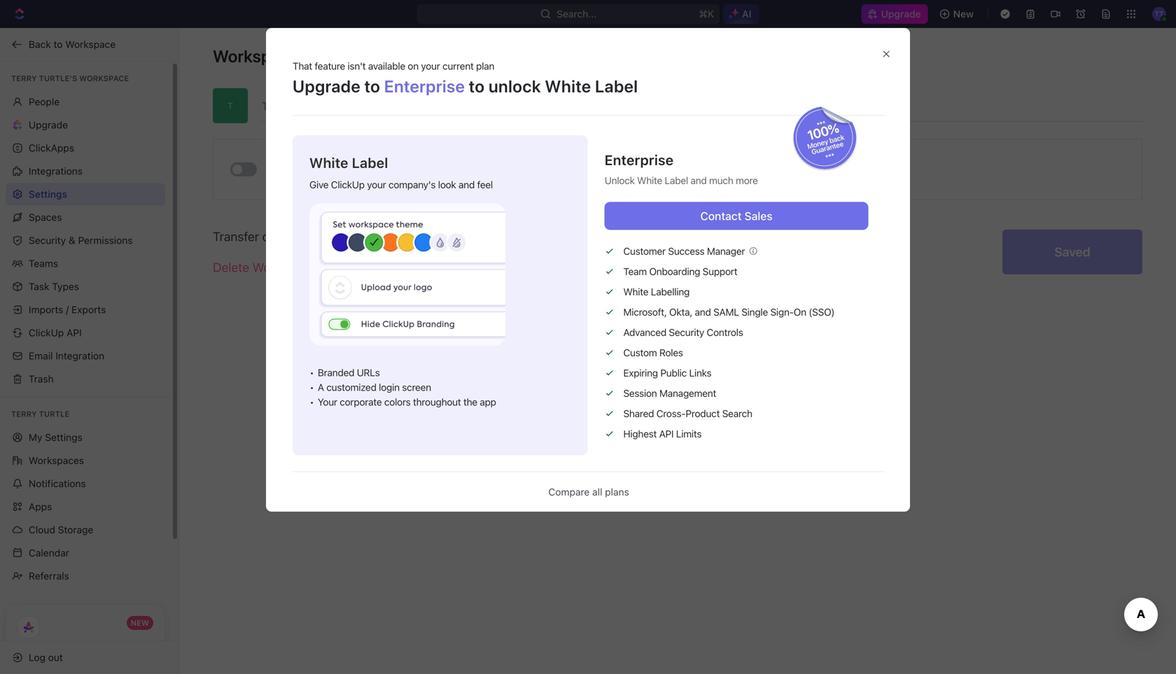 Task type: locate. For each thing, give the bounding box(es) containing it.
compare all plans button
[[548, 486, 629, 498]]

0 vertical spatial new
[[953, 8, 974, 20]]

colors,
[[394, 173, 422, 183]]

enterprise unlock white label and much more
[[605, 151, 758, 186]]

upgrade link
[[861, 4, 928, 24], [6, 114, 165, 136]]

and inside white label skin clickup with your brand colors, logo, and a custom url.
[[448, 173, 464, 183]]

to
[[54, 39, 63, 50], [364, 76, 380, 96], [469, 76, 485, 96]]

upgrade link up clickapps link
[[6, 114, 165, 136]]

0 horizontal spatial your
[[345, 173, 364, 183]]

spaces link
[[6, 206, 165, 229]]

white label
[[545, 76, 638, 96]]

task types link
[[6, 275, 165, 298]]

referrals
[[29, 570, 69, 582]]

white label
[[309, 154, 388, 171]]

customized
[[326, 381, 376, 393]]

1 vertical spatial upgrade
[[293, 76, 361, 96]]

and right okta,
[[695, 306, 711, 318]]

onboarding
[[649, 266, 700, 277]]

security down okta,
[[669, 326, 704, 338]]

teams link
[[6, 252, 165, 275]]

0 vertical spatial enterprise
[[384, 76, 465, 96]]

white inside white label skin clickup with your brand colors, logo, and a custom url.
[[269, 155, 301, 169]]

security down spaces
[[29, 235, 66, 246]]

cross-
[[656, 408, 686, 419]]

clickup inside "link"
[[29, 327, 64, 338]]

2 vertical spatial settings
[[45, 432, 82, 443]]

upgrade link left new button
[[861, 4, 928, 24]]

settings
[[302, 46, 366, 66], [29, 188, 67, 200], [45, 432, 82, 443]]

your left colors,
[[367, 179, 386, 190]]

1 vertical spatial enterprise
[[605, 151, 674, 168]]

expiring public links
[[623, 367, 711, 379]]

⌘k
[[699, 8, 714, 20]]

1 vertical spatial security
[[669, 326, 704, 338]]

integrations
[[29, 165, 83, 177]]

to inside button
[[54, 39, 63, 50]]

out
[[48, 652, 63, 663]]

calendar link
[[6, 542, 165, 564]]

api up integration
[[67, 327, 82, 338]]

roles
[[659, 347, 683, 358]]

to right back
[[54, 39, 63, 50]]

workspace right delete
[[252, 260, 315, 275]]

api inside "link"
[[67, 327, 82, 338]]

1 horizontal spatial your
[[367, 179, 386, 190]]

and left feel
[[459, 179, 475, 190]]

back to workspace button
[[6, 33, 166, 56]]

0 horizontal spatial api
[[67, 327, 82, 338]]

cloud
[[29, 524, 55, 536]]

settings for my
[[45, 432, 82, 443]]

your right on
[[421, 60, 440, 72]]

feature
[[315, 60, 345, 72]]

upgrade up clickapps
[[29, 119, 68, 131]]

clickup down white label
[[331, 179, 365, 190]]

workspaces link
[[6, 449, 165, 472]]

branded urls a customized login screen your corporate colors throughout the app
[[318, 367, 496, 408]]

email integration
[[29, 350, 104, 362]]

white up skin
[[269, 155, 301, 169]]

to down available
[[364, 76, 380, 96]]

imports / exports link
[[6, 299, 165, 321]]

api
[[67, 327, 82, 338], [659, 428, 674, 439]]

1 vertical spatial api
[[659, 428, 674, 439]]

white for labelling
[[623, 286, 648, 297]]

0 vertical spatial label
[[352, 154, 388, 171]]

email
[[29, 350, 53, 362]]

label
[[352, 154, 388, 171], [665, 175, 688, 186]]

white right unlock
[[637, 175, 662, 186]]

to down plan
[[469, 76, 485, 96]]

workspace up the t
[[213, 46, 298, 66]]

and left a
[[448, 173, 464, 183]]

api for clickup
[[67, 327, 82, 338]]

notifications link
[[6, 473, 165, 495]]

0 vertical spatial security
[[29, 235, 66, 246]]

sign-
[[770, 306, 794, 318]]

enterprise down on
[[384, 76, 465, 96]]

compare
[[548, 486, 590, 498]]

upgrade
[[881, 8, 921, 20], [293, 76, 361, 96], [29, 119, 68, 131]]

label left much on the right top of page
[[665, 175, 688, 186]]

clickup down imports
[[29, 327, 64, 338]]

1 horizontal spatial security
[[669, 326, 704, 338]]

contact sales button
[[605, 202, 868, 230]]

1 horizontal spatial to
[[364, 76, 380, 96]]

workspace right back
[[65, 39, 116, 50]]

saved button
[[1002, 230, 1142, 274]]

session management
[[623, 387, 716, 399]]

white down "team"
[[623, 286, 648, 297]]

microsoft, okta, and saml single sign-on (sso)
[[623, 306, 835, 318]]

and
[[448, 173, 464, 183], [691, 175, 707, 186], [459, 179, 475, 190], [695, 306, 711, 318]]

apps link
[[6, 496, 165, 518]]

white label skin clickup with your brand colors, logo, and a custom url.
[[269, 155, 528, 183]]

on
[[408, 60, 419, 72]]

1 horizontal spatial api
[[659, 428, 674, 439]]

upgrade down feature
[[293, 76, 361, 96]]

0 horizontal spatial to
[[54, 39, 63, 50]]

teams
[[29, 258, 58, 269]]

settings left available
[[302, 46, 366, 66]]

0 horizontal spatial upgrade link
[[6, 114, 165, 136]]

0 vertical spatial upgrade
[[881, 8, 921, 20]]

enterprise up unlock
[[605, 151, 674, 168]]

1 horizontal spatial new
[[953, 8, 974, 20]]

workspace
[[65, 39, 116, 50], [213, 46, 298, 66], [252, 260, 315, 275]]

0 horizontal spatial clickup
[[29, 327, 64, 338]]

0 horizontal spatial enterprise
[[384, 76, 465, 96]]

1 vertical spatial new
[[131, 618, 149, 628]]

white up with
[[309, 154, 348, 171]]

0 vertical spatial upgrade link
[[861, 4, 928, 24]]

1 vertical spatial label
[[665, 175, 688, 186]]

and inside enterprise unlock white label and much more
[[691, 175, 707, 186]]

2 vertical spatial upgrade
[[29, 119, 68, 131]]

permissions
[[78, 235, 133, 246]]

workspaces
[[29, 455, 84, 466]]

screen
[[402, 381, 431, 393]]

your down white label
[[345, 173, 364, 183]]

label up brand
[[352, 154, 388, 171]]

api down cross-
[[659, 428, 674, 439]]

a
[[318, 381, 324, 393]]

white
[[309, 154, 348, 171], [269, 155, 301, 169], [637, 175, 662, 186], [623, 286, 648, 297]]

1 horizontal spatial enterprise
[[605, 151, 674, 168]]

new
[[953, 8, 974, 20], [131, 618, 149, 628]]

your inside that feature isn't available on your current plan upgrade to enterprise to unlock white label
[[421, 60, 440, 72]]

t
[[228, 101, 233, 111]]

settings up workspaces
[[45, 432, 82, 443]]

clickup down "label"
[[289, 173, 322, 183]]

0 vertical spatial api
[[67, 327, 82, 338]]

limits
[[676, 428, 702, 439]]

much
[[709, 175, 733, 186]]

your inside white label skin clickup with your brand colors, logo, and a custom url.
[[345, 173, 364, 183]]

clickup api link
[[6, 322, 165, 344]]

2 horizontal spatial your
[[421, 60, 440, 72]]

and left much on the right top of page
[[691, 175, 707, 186]]

1 horizontal spatial label
[[665, 175, 688, 186]]

referrals link
[[6, 565, 165, 587]]

delete workspace button
[[213, 252, 315, 283]]

settings up spaces
[[29, 188, 67, 200]]

url.
[[508, 173, 528, 183]]

people
[[29, 96, 60, 107]]

1 horizontal spatial upgrade
[[293, 76, 361, 96]]

0 vertical spatial settings
[[302, 46, 366, 66]]

session
[[623, 387, 657, 399]]

&
[[69, 235, 75, 246]]

clickapps
[[29, 142, 74, 154]]

back
[[29, 39, 51, 50]]

enterprise
[[384, 76, 465, 96], [605, 151, 674, 168]]

0 horizontal spatial upgrade
[[29, 119, 68, 131]]

product
[[686, 408, 720, 419]]

1 horizontal spatial clickup
[[289, 173, 322, 183]]

trash
[[29, 373, 54, 385]]

upgrade left new button
[[881, 8, 921, 20]]



Task type: vqa. For each thing, say whether or not it's contained in the screenshot.
Sign-
yes



Task type: describe. For each thing, give the bounding box(es) containing it.
look
[[438, 179, 456, 190]]

search
[[722, 408, 752, 419]]

white for label
[[309, 154, 348, 171]]

a
[[466, 173, 471, 183]]

isn't
[[348, 60, 366, 72]]

trash link
[[6, 368, 165, 390]]

corporate
[[340, 396, 382, 408]]

security & permissions link
[[6, 229, 165, 252]]

microsoft,
[[623, 306, 667, 318]]

label
[[304, 155, 330, 169]]

white for label
[[269, 155, 301, 169]]

current
[[442, 60, 474, 72]]

custom
[[623, 347, 657, 358]]

controls
[[707, 326, 743, 338]]

skin
[[269, 173, 287, 183]]

that
[[293, 60, 312, 72]]

sales
[[745, 209, 773, 222]]

delete workspace
[[213, 260, 315, 275]]

storage
[[58, 524, 93, 536]]

your for upgrade to
[[421, 60, 440, 72]]

log out
[[29, 652, 63, 663]]

settings link
[[6, 183, 165, 205]]

public
[[660, 367, 687, 379]]

delete
[[213, 260, 249, 275]]

throughout
[[413, 396, 461, 408]]

clickup inside white label skin clickup with your brand colors, logo, and a custom url.
[[289, 173, 322, 183]]

log out button
[[6, 646, 167, 669]]

Team Na﻿me text field
[[262, 88, 1142, 121]]

available
[[368, 60, 405, 72]]

with
[[325, 173, 343, 183]]

unlock
[[605, 175, 635, 186]]

spaces
[[29, 211, 62, 223]]

1 vertical spatial settings
[[29, 188, 67, 200]]

0 horizontal spatial new
[[131, 618, 149, 628]]

expiring
[[623, 367, 658, 379]]

0 horizontal spatial security
[[29, 235, 66, 246]]

enterprise inside that feature isn't available on your current plan upgrade to enterprise to unlock white label
[[384, 76, 465, 96]]

imports / exports
[[29, 304, 106, 315]]

compare all plans
[[548, 486, 629, 498]]

app
[[480, 396, 496, 408]]

give
[[309, 179, 329, 190]]

urls
[[357, 367, 380, 378]]

support
[[703, 266, 737, 277]]

your for skin clickup with your brand colors, logo, and a custom url.
[[345, 173, 364, 183]]

enterprise inside enterprise unlock white label and much more
[[605, 151, 674, 168]]

1 vertical spatial upgrade link
[[6, 114, 165, 136]]

plan
[[476, 60, 494, 72]]

exports
[[71, 304, 106, 315]]

clickapps link
[[6, 137, 165, 159]]

new button
[[934, 3, 982, 25]]

settings for workspace
[[302, 46, 366, 66]]

0 horizontal spatial label
[[352, 154, 388, 171]]

give clickup your company's look and feel
[[309, 179, 493, 190]]

advanced
[[623, 326, 666, 338]]

email integration link
[[6, 345, 165, 367]]

links
[[689, 367, 711, 379]]

2 horizontal spatial clickup
[[331, 179, 365, 190]]

settings list image
[[309, 203, 505, 346]]

login
[[379, 381, 400, 393]]

people link
[[6, 91, 165, 113]]

cloud storage link
[[6, 519, 165, 541]]

integration
[[56, 350, 104, 362]]

integrations link
[[6, 160, 165, 182]]

branded
[[318, 367, 354, 378]]

new inside new button
[[953, 8, 974, 20]]

my settings link
[[6, 426, 165, 449]]

/
[[66, 304, 69, 315]]

search...
[[557, 8, 597, 20]]

company's
[[388, 179, 436, 190]]

okta,
[[669, 306, 692, 318]]

highest api limits
[[623, 428, 702, 439]]

custom roles
[[623, 347, 683, 358]]

customer
[[623, 245, 666, 257]]

saml
[[713, 306, 739, 318]]

1 horizontal spatial upgrade link
[[861, 4, 928, 24]]

the
[[463, 396, 477, 408]]

manager
[[707, 245, 745, 257]]

notifications
[[29, 478, 86, 489]]

logo,
[[425, 173, 446, 183]]

log
[[29, 652, 45, 663]]

security & permissions
[[29, 235, 133, 246]]

calendar
[[29, 547, 69, 559]]

white labelling
[[623, 286, 690, 297]]

api for highest
[[659, 428, 674, 439]]

saved
[[1054, 244, 1091, 259]]

2 horizontal spatial upgrade
[[881, 8, 921, 20]]

upgrade inside that feature isn't available on your current plan upgrade to enterprise to unlock white label
[[293, 76, 361, 96]]

shared
[[623, 408, 654, 419]]

types
[[52, 281, 79, 292]]

label inside enterprise unlock white label and much more
[[665, 175, 688, 186]]

2 horizontal spatial to
[[469, 76, 485, 96]]

success
[[668, 245, 704, 257]]

on
[[794, 306, 806, 318]]

all
[[592, 486, 602, 498]]

more
[[736, 175, 758, 186]]

white inside enterprise unlock white label and much more
[[637, 175, 662, 186]]

task
[[29, 281, 49, 292]]

colors
[[384, 396, 411, 408]]

unlock
[[489, 76, 541, 96]]



